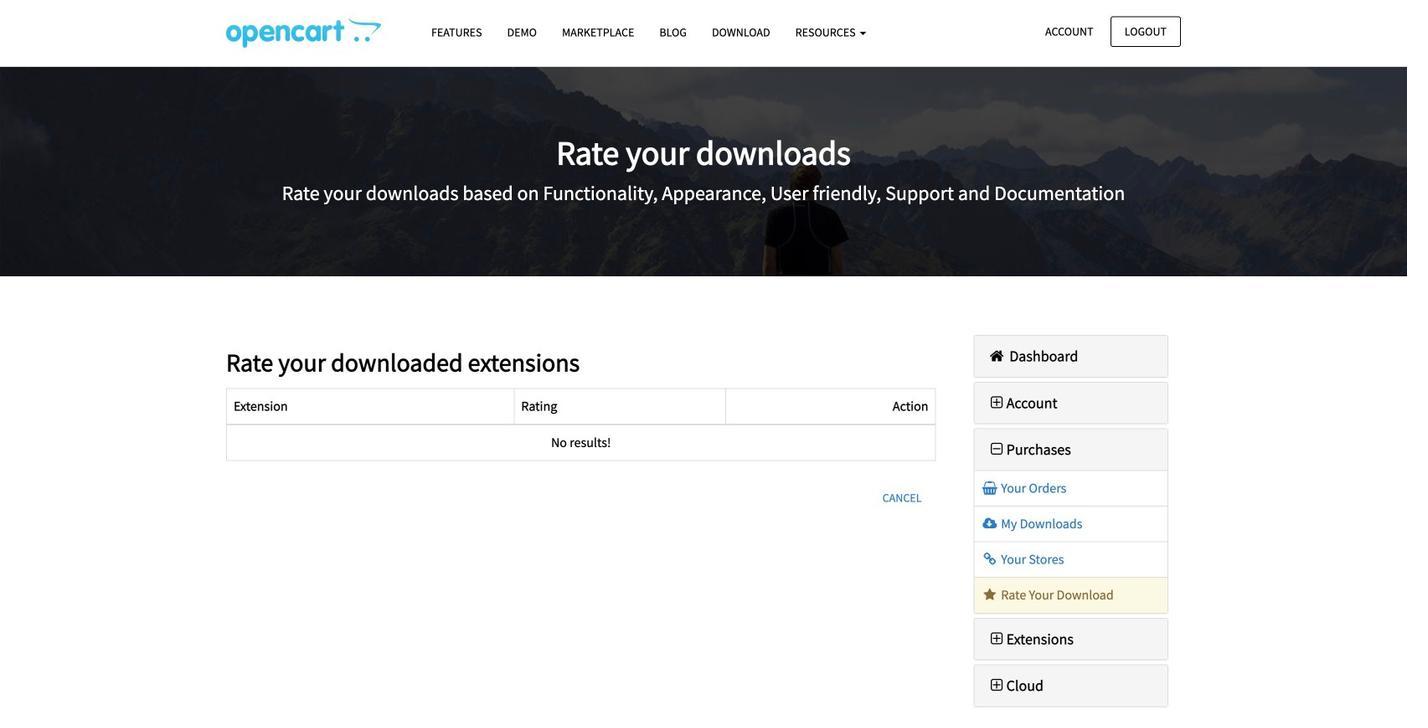 Task type: describe. For each thing, give the bounding box(es) containing it.
opencart - extension rating image
[[226, 18, 381, 48]]

2 plus square o image from the top
[[987, 631, 1007, 647]]

1 plus square o image from the top
[[987, 395, 1007, 410]]



Task type: locate. For each thing, give the bounding box(es) containing it.
link image
[[981, 553, 999, 566]]

shopping basket image
[[981, 482, 999, 495]]

plus square o image
[[987, 395, 1007, 410], [987, 631, 1007, 647]]

home image
[[987, 349, 1007, 364]]

star image
[[981, 589, 999, 602]]

0 vertical spatial plus square o image
[[987, 395, 1007, 410]]

plus square o image down star 'icon'
[[987, 631, 1007, 647]]

plus square o image down home icon
[[987, 395, 1007, 410]]

plus square o image
[[987, 678, 1007, 693]]

cloud download image
[[981, 517, 999, 531]]

1 vertical spatial plus square o image
[[987, 631, 1007, 647]]

minus square o image
[[987, 442, 1007, 457]]



Task type: vqa. For each thing, say whether or not it's contained in the screenshot.
Opencart - Downloads "image"
no



